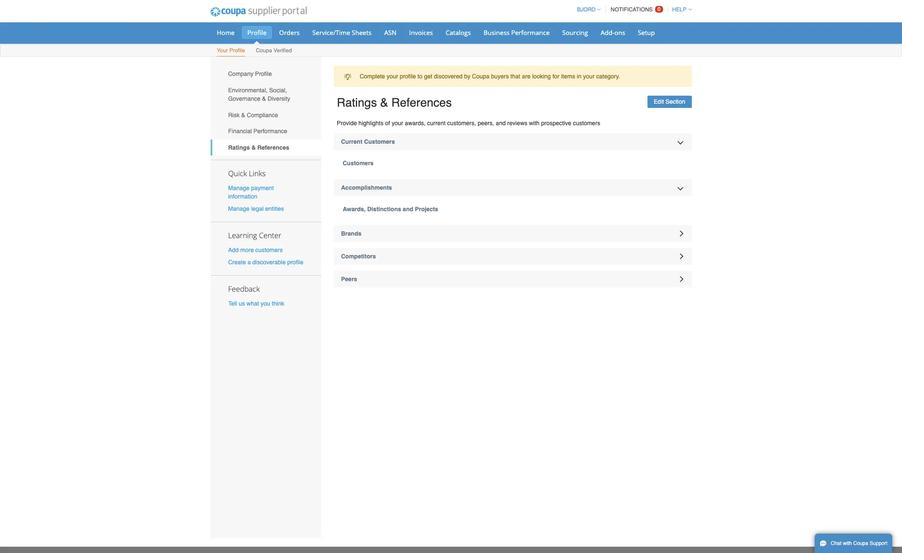 Task type: describe. For each thing, give the bounding box(es) containing it.
0 horizontal spatial references
[[257, 144, 289, 151]]

invoices
[[409, 28, 433, 37]]

& inside environmental, social, governance & diversity
[[262, 95, 266, 102]]

quick
[[228, 168, 247, 178]]

1 horizontal spatial ratings
[[337, 96, 377, 110]]

service/time sheets link
[[307, 26, 377, 39]]

accomplishments button
[[334, 179, 692, 196]]

performance for financial performance
[[253, 128, 287, 135]]

your profile link
[[216, 46, 245, 57]]

brands button
[[334, 225, 692, 242]]

peers,
[[478, 120, 494, 127]]

add
[[228, 247, 239, 254]]

for
[[553, 73, 560, 80]]

catalogs link
[[440, 26, 476, 39]]

awards,
[[343, 206, 366, 213]]

edit
[[654, 98, 664, 105]]

reviews
[[507, 120, 527, 127]]

create
[[228, 259, 246, 266]]

peers
[[341, 276, 357, 283]]

accomplishments heading
[[334, 179, 692, 196]]

company profile
[[228, 71, 272, 77]]

ons
[[615, 28, 625, 37]]

links
[[249, 168, 266, 178]]

social,
[[269, 87, 287, 94]]

learning
[[228, 230, 257, 241]]

compliance
[[247, 112, 278, 118]]

highlights
[[359, 120, 384, 127]]

1 vertical spatial customers
[[343, 160, 374, 167]]

information
[[228, 193, 257, 200]]

your right "of"
[[392, 120, 403, 127]]

sourcing
[[562, 28, 588, 37]]

setup link
[[632, 26, 660, 39]]

complete
[[360, 73, 385, 80]]

home
[[217, 28, 235, 37]]

competitors
[[341, 253, 376, 260]]

business performance
[[484, 28, 550, 37]]

risk & compliance
[[228, 112, 278, 118]]

asn link
[[379, 26, 402, 39]]

manage payment information
[[228, 185, 274, 200]]

catalogs
[[446, 28, 471, 37]]

edit section link
[[648, 96, 692, 108]]

0 horizontal spatial coupa
[[256, 47, 272, 54]]

verified
[[274, 47, 292, 54]]

add-
[[601, 28, 615, 37]]

you
[[261, 301, 270, 307]]

manage for manage payment information
[[228, 185, 250, 191]]

current customers
[[341, 138, 395, 145]]

peers heading
[[334, 271, 692, 288]]

navigation containing notifications 0
[[573, 1, 692, 18]]

chat
[[831, 541, 842, 547]]

financial performance link
[[210, 123, 321, 140]]

profile link
[[242, 26, 272, 39]]

business
[[484, 28, 510, 37]]

& right the risk
[[241, 112, 245, 118]]

awards,
[[405, 120, 426, 127]]

legal
[[251, 206, 264, 212]]

your
[[217, 47, 228, 54]]

peers button
[[334, 271, 692, 288]]

financial
[[228, 128, 252, 135]]

notifications
[[611, 6, 653, 13]]

& down the 'financial performance'
[[251, 144, 256, 151]]

1 horizontal spatial references
[[391, 96, 452, 110]]

service/time sheets
[[312, 28, 372, 37]]

help
[[672, 6, 687, 13]]

home link
[[211, 26, 240, 39]]

tell
[[228, 301, 237, 307]]

provide
[[337, 120, 357, 127]]

awards, distinctions and projects
[[343, 206, 438, 213]]

& up "of"
[[380, 96, 388, 110]]

brands heading
[[334, 225, 692, 242]]

current customers button
[[334, 133, 692, 150]]

your profile
[[217, 47, 245, 54]]

0
[[658, 6, 661, 12]]

manage legal entities link
[[228, 206, 284, 212]]

financial performance
[[228, 128, 287, 135]]

discovered
[[434, 73, 463, 80]]

us
[[239, 301, 245, 307]]

center
[[259, 230, 281, 241]]

company
[[228, 71, 253, 77]]

help link
[[669, 6, 692, 13]]

current customers heading
[[334, 133, 692, 150]]

bjord
[[577, 6, 596, 13]]

bjord link
[[573, 6, 601, 13]]

profile inside 'alert'
[[400, 73, 416, 80]]

customers inside dropdown button
[[364, 138, 395, 145]]

invoices link
[[404, 26, 439, 39]]

buyers
[[491, 73, 509, 80]]

0 vertical spatial with
[[529, 120, 540, 127]]

manage legal entities
[[228, 206, 284, 212]]

of
[[385, 120, 390, 127]]



Task type: vqa. For each thing, say whether or not it's contained in the screenshot.
Create a discoverable profile link
yes



Task type: locate. For each thing, give the bounding box(es) containing it.
sourcing link
[[557, 26, 594, 39]]

create a discoverable profile
[[228, 259, 303, 266]]

profile right discoverable
[[287, 259, 303, 266]]

environmental, social, governance & diversity
[[228, 87, 290, 102]]

profile for company profile
[[255, 71, 272, 77]]

manage
[[228, 185, 250, 191], [228, 206, 250, 212]]

performance for business performance
[[511, 28, 550, 37]]

environmental,
[[228, 87, 268, 94]]

company profile link
[[210, 66, 321, 82]]

orders
[[279, 28, 300, 37]]

performance right the business at top right
[[511, 28, 550, 37]]

section
[[666, 98, 685, 105]]

complete your profile to get discovered by coupa buyers that are looking for items in your category. alert
[[334, 66, 692, 87]]

performance down risk & compliance link
[[253, 128, 287, 135]]

sheets
[[352, 28, 372, 37]]

references
[[391, 96, 452, 110], [257, 144, 289, 151]]

ratings & references up "of"
[[337, 96, 452, 110]]

manage payment information link
[[228, 185, 274, 200]]

1 horizontal spatial performance
[[511, 28, 550, 37]]

1 vertical spatial customers
[[255, 247, 283, 254]]

projects
[[415, 206, 438, 213]]

0 horizontal spatial profile
[[287, 259, 303, 266]]

ratings & references down the 'financial performance'
[[228, 144, 289, 151]]

are
[[522, 73, 531, 80]]

risk
[[228, 112, 240, 118]]

competitors button
[[334, 248, 692, 265]]

1 vertical spatial profile
[[229, 47, 245, 54]]

coupa verified
[[256, 47, 292, 54]]

chat with coupa support button
[[815, 534, 893, 554]]

edit section
[[654, 98, 685, 105]]

1 vertical spatial and
[[403, 206, 413, 213]]

0 vertical spatial and
[[496, 120, 506, 127]]

&
[[262, 95, 266, 102], [380, 96, 388, 110], [241, 112, 245, 118], [251, 144, 256, 151]]

customers up discoverable
[[255, 247, 283, 254]]

1 horizontal spatial with
[[843, 541, 852, 547]]

1 vertical spatial coupa
[[472, 73, 490, 80]]

1 horizontal spatial customers
[[573, 120, 600, 127]]

items
[[561, 73, 575, 80]]

0 horizontal spatial with
[[529, 120, 540, 127]]

1 vertical spatial profile
[[287, 259, 303, 266]]

complete your profile to get discovered by coupa buyers that are looking for items in your category.
[[360, 73, 620, 80]]

profile right the 'your'
[[229, 47, 245, 54]]

your right in
[[583, 73, 595, 80]]

references up awards, at the left top
[[391, 96, 452, 110]]

looking
[[532, 73, 551, 80]]

0 vertical spatial manage
[[228, 185, 250, 191]]

2 manage from the top
[[228, 206, 250, 212]]

1 horizontal spatial and
[[496, 120, 506, 127]]

category.
[[596, 73, 620, 80]]

1 vertical spatial ratings & references
[[228, 144, 289, 151]]

2 vertical spatial coupa
[[853, 541, 868, 547]]

1 vertical spatial ratings
[[228, 144, 250, 151]]

a
[[248, 259, 251, 266]]

references down financial performance 'link'
[[257, 144, 289, 151]]

coupa right by
[[472, 73, 490, 80]]

1 manage from the top
[[228, 185, 250, 191]]

environmental, social, governance & diversity link
[[210, 82, 321, 107]]

coupa verified link
[[255, 46, 292, 57]]

customers down 'current'
[[343, 160, 374, 167]]

risk & compliance link
[[210, 107, 321, 123]]

add-ons link
[[595, 26, 631, 39]]

customers right the prospective
[[573, 120, 600, 127]]

ratings up provide
[[337, 96, 377, 110]]

0 horizontal spatial ratings
[[228, 144, 250, 151]]

with right reviews
[[529, 120, 540, 127]]

and right peers,
[[496, 120, 506, 127]]

performance inside business performance link
[[511, 28, 550, 37]]

add more customers
[[228, 247, 283, 254]]

asn
[[384, 28, 397, 37]]

add more customers link
[[228, 247, 283, 254]]

1 vertical spatial performance
[[253, 128, 287, 135]]

with right chat
[[843, 541, 852, 547]]

manage for manage legal entities
[[228, 206, 250, 212]]

performance inside financial performance 'link'
[[253, 128, 287, 135]]

more
[[240, 247, 254, 254]]

0 vertical spatial profile
[[400, 73, 416, 80]]

2 vertical spatial profile
[[255, 71, 272, 77]]

0 horizontal spatial ratings & references
[[228, 144, 289, 151]]

profile down the coupa supplier portal "image"
[[247, 28, 267, 37]]

customers down "of"
[[364, 138, 395, 145]]

1 vertical spatial with
[[843, 541, 852, 547]]

governance
[[228, 95, 260, 102]]

performance
[[511, 28, 550, 37], [253, 128, 287, 135]]

your right complete
[[387, 73, 398, 80]]

& left diversity
[[262, 95, 266, 102]]

1 horizontal spatial coupa
[[472, 73, 490, 80]]

0 vertical spatial coupa
[[256, 47, 272, 54]]

ratings down financial on the left top
[[228, 144, 250, 151]]

orders link
[[274, 26, 305, 39]]

coupa inside 'alert'
[[472, 73, 490, 80]]

your
[[387, 73, 398, 80], [583, 73, 595, 80], [392, 120, 403, 127]]

brands
[[341, 231, 361, 237]]

entities
[[265, 206, 284, 212]]

customers
[[364, 138, 395, 145], [343, 160, 374, 167]]

add-ons
[[601, 28, 625, 37]]

0 vertical spatial profile
[[247, 28, 267, 37]]

current
[[427, 120, 446, 127]]

1 horizontal spatial ratings & references
[[337, 96, 452, 110]]

that
[[511, 73, 520, 80]]

manage inside manage payment information
[[228, 185, 250, 191]]

support
[[870, 541, 888, 547]]

competitors heading
[[334, 248, 692, 265]]

service/time
[[312, 28, 350, 37]]

distinctions
[[367, 206, 401, 213]]

0 horizontal spatial performance
[[253, 128, 287, 135]]

0 vertical spatial customers
[[364, 138, 395, 145]]

diversity
[[268, 95, 290, 102]]

get
[[424, 73, 432, 80]]

tell us what you think button
[[228, 300, 284, 308]]

0 vertical spatial performance
[[511, 28, 550, 37]]

notifications 0
[[611, 6, 661, 13]]

navigation
[[573, 1, 692, 18]]

setup
[[638, 28, 655, 37]]

0 horizontal spatial customers
[[255, 247, 283, 254]]

think
[[272, 301, 284, 307]]

profile for your profile
[[229, 47, 245, 54]]

business performance link
[[478, 26, 555, 39]]

profile
[[247, 28, 267, 37], [229, 47, 245, 54], [255, 71, 272, 77]]

1 vertical spatial references
[[257, 144, 289, 151]]

by
[[464, 73, 470, 80]]

0 vertical spatial ratings
[[337, 96, 377, 110]]

0 horizontal spatial and
[[403, 206, 413, 213]]

0 vertical spatial references
[[391, 96, 452, 110]]

coupa inside button
[[853, 541, 868, 547]]

manage down information
[[228, 206, 250, 212]]

0 vertical spatial customers
[[573, 120, 600, 127]]

0 vertical spatial ratings & references
[[337, 96, 452, 110]]

customers
[[573, 120, 600, 127], [255, 247, 283, 254]]

provide highlights of your awards, current customers, peers, and reviews with prospective customers
[[337, 120, 600, 127]]

and left projects
[[403, 206, 413, 213]]

1 horizontal spatial profile
[[400, 73, 416, 80]]

what
[[247, 301, 259, 307]]

1 vertical spatial manage
[[228, 206, 250, 212]]

customers,
[[447, 120, 476, 127]]

manage up information
[[228, 185, 250, 191]]

in
[[577, 73, 582, 80]]

with
[[529, 120, 540, 127], [843, 541, 852, 547]]

create a discoverable profile link
[[228, 259, 303, 266]]

learning center
[[228, 230, 281, 241]]

with inside button
[[843, 541, 852, 547]]

2 horizontal spatial coupa
[[853, 541, 868, 547]]

coupa left support in the bottom right of the page
[[853, 541, 868, 547]]

tell us what you think
[[228, 301, 284, 307]]

feedback
[[228, 284, 260, 294]]

coupa supplier portal image
[[204, 1, 313, 22]]

coupa left 'verified'
[[256, 47, 272, 54]]

profile left to
[[400, 73, 416, 80]]

profile up environmental, social, governance & diversity link
[[255, 71, 272, 77]]



